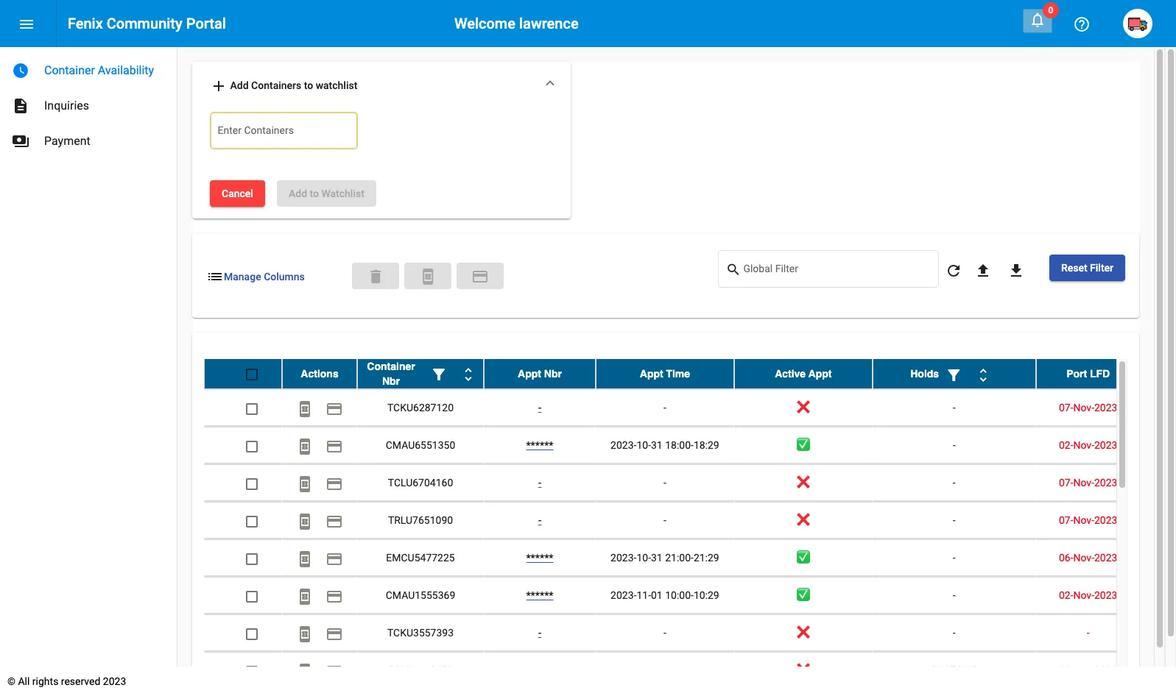 Task type: vqa. For each thing, say whether or not it's contained in the screenshot.
GESU6336255 the payment
no



Task type: describe. For each thing, give the bounding box(es) containing it.
holds filter_alt
[[911, 367, 963, 384]]

refresh button
[[939, 255, 968, 285]]

10:29
[[694, 590, 719, 602]]

payment for cmau6551350
[[326, 438, 343, 456]]

filter_alt button for container nbr
[[424, 360, 454, 389]]

appt nbr column header
[[484, 360, 596, 389]]

book_online button for tcku6287120
[[290, 394, 320, 423]]

tclu6704160
[[388, 478, 453, 489]]

©
[[7, 676, 15, 688]]

cancel
[[222, 188, 253, 200]]

menu button
[[12, 9, 41, 38]]

06-
[[1059, 553, 1073, 564]]

2023 for tcku6287120
[[1094, 402, 1118, 414]]

help_outline
[[1073, 16, 1091, 33]]

****** for 2023-10-31 18:00-18:29
[[526, 440, 554, 452]]

payment button for cslu6119453
[[320, 657, 349, 686]]

watch_later
[[12, 62, 29, 80]]

21:00-
[[665, 553, 694, 564]]

availability
[[98, 63, 154, 77]]

add to watchlist
[[289, 188, 365, 200]]

file_upload
[[974, 262, 992, 280]]

07-nov-2023 for tcku6287120
[[1059, 402, 1118, 414]]

07- for tclu6704160
[[1059, 478, 1073, 489]]

9 row from the top
[[204, 653, 1141, 690]]

welcome lawrence
[[454, 15, 579, 32]]

2023- for 2023-10-31 18:00-18:29
[[611, 440, 637, 452]]

****** link for 2023-11-01 10:00-10:29
[[526, 590, 554, 602]]

2 column header from the left
[[873, 360, 1036, 389]]

2023- for 2023-10-31 21:00-21:29
[[611, 553, 637, 564]]

book_online for cmau1555369
[[296, 588, 314, 606]]

appt for appt nbr
[[518, 369, 541, 380]]

no color image containing search
[[726, 261, 743, 279]]

❌ for cslu6119453
[[797, 665, 810, 677]]

payment button for cmau6551350
[[320, 431, 349, 461]]

02- for 10:29
[[1059, 590, 1073, 602]]

port lfd
[[1067, 369, 1110, 380]]

2023 for cmau6551350
[[1094, 440, 1118, 452]]

fenix community portal
[[68, 15, 226, 32]]

columns
[[264, 271, 305, 283]]

cslu6119453
[[388, 665, 453, 677]]

watchlist
[[321, 188, 365, 200]]

2023-10-31 18:00-18:29
[[611, 440, 719, 452]]

payment for cmau1555369
[[326, 588, 343, 606]]

payment button for cmau1555369
[[320, 581, 349, 611]]

02-nov-2023 for 2023-11-01 10:00-10:29
[[1059, 590, 1118, 602]]

unfold_more for holds
[[974, 367, 992, 384]]

payment button for trlu7651090
[[320, 506, 349, 536]]

07- for tcku6287120
[[1059, 402, 1073, 414]]

tcku3557393
[[387, 628, 454, 640]]

filter_alt inside popup button
[[430, 367, 448, 384]]

search
[[726, 262, 741, 278]]

nov- for cslu6119453
[[1073, 665, 1094, 677]]

community
[[107, 15, 182, 32]]

no color image containing watch_later
[[12, 62, 29, 80]]

file_upload button
[[968, 255, 998, 285]]

no color image containing list
[[206, 268, 224, 286]]

unfold_more button for container nbr
[[454, 360, 483, 389]]

container nbr
[[367, 361, 415, 388]]

cmau6551350
[[386, 440, 455, 452]]

description
[[12, 97, 29, 115]]

unfold_more for container nbr
[[460, 367, 477, 384]]

payment
[[44, 134, 90, 148]]

no color image containing add
[[210, 78, 228, 95]]

delete image
[[367, 268, 384, 286]]

5 row from the top
[[204, 503, 1141, 540]]

1 column header from the left
[[357, 360, 484, 389]]

nbr for container nbr
[[382, 376, 400, 388]]

© all rights reserved 2023
[[7, 676, 126, 688]]

container for nbr
[[367, 361, 415, 373]]

3 02-nov-2023 from the top
[[1059, 665, 1118, 677]]

✅ for 2023-10-31 21:00-21:29
[[797, 553, 810, 564]]

01
[[651, 590, 663, 602]]

2 row from the top
[[204, 390, 1141, 427]]

4 row from the top
[[204, 465, 1141, 503]]

****** link for 2023-10-31 18:00-18:29
[[526, 440, 554, 452]]

no color image inside menu button
[[18, 16, 35, 33]]

2023- for 2023-11-01 10:00-10:29
[[611, 590, 637, 602]]

container for availability
[[44, 63, 95, 77]]

- link for tcku6287120
[[538, 402, 542, 414]]

add add containers to watchlist
[[210, 78, 358, 95]]

filter_alt button for holds
[[939, 360, 969, 389]]

active appt column header
[[734, 360, 873, 389]]

no color image inside help_outline popup button
[[1073, 16, 1091, 33]]

06-nov-2023
[[1059, 553, 1118, 564]]

grid containing filter_alt
[[204, 360, 1141, 691]]

tcku6287120
[[387, 402, 454, 414]]

no color image containing unfold_more
[[974, 367, 992, 384]]

add to watchlist button
[[277, 181, 376, 207]]

****** for 2023-11-01 10:00-10:29
[[526, 590, 554, 602]]

07-nov-2023 for trlu7651090
[[1059, 515, 1118, 527]]

reset
[[1061, 262, 1088, 274]]

actions
[[301, 369, 339, 380]]

file_download
[[1008, 262, 1025, 280]]

❌ for tcku6287120
[[797, 402, 810, 414]]

add inside add add containers to watchlist
[[230, 80, 249, 91]]

book_online button for cmau6551350
[[290, 431, 320, 461]]

active
[[775, 369, 806, 380]]

****** for 2023-10-31 21:00-21:29
[[526, 553, 554, 564]]

watchlist
[[316, 80, 358, 91]]

payment button for tcku3557393
[[320, 619, 349, 648]]

filter
[[1090, 262, 1114, 274]]

nov- for trlu7651090
[[1073, 515, 1094, 527]]

book_online for trlu7651090
[[296, 513, 314, 531]]

customs
[[930, 665, 978, 677]]

book_online for tcku3557393
[[296, 626, 314, 643]]

no color image inside file_download 'button'
[[1008, 262, 1025, 280]]

2023-11-01 10:00-10:29
[[611, 590, 719, 602]]

refresh
[[945, 262, 963, 280]]

10- for 18:00-
[[637, 440, 651, 452]]

unfold_more button for holds
[[969, 360, 998, 389]]

appt inside column header
[[809, 369, 832, 380]]

payment button for emcu5477225
[[320, 544, 349, 573]]

manage
[[224, 271, 261, 283]]

- link for trlu7651090
[[538, 515, 542, 527]]

- link for tcku3557393
[[538, 628, 542, 640]]

inquiries
[[44, 99, 89, 113]]

no color image inside notifications_none popup button
[[1029, 11, 1047, 29]]

2023 for trlu7651090
[[1094, 515, 1118, 527]]

payment for tcku6287120
[[326, 400, 343, 418]]

book_online button for tclu6704160
[[290, 469, 320, 498]]

notifications_none button
[[1023, 9, 1052, 33]]

container availability
[[44, 63, 154, 77]]

11-
[[637, 590, 651, 602]]

2023 for emcu5477225
[[1094, 553, 1118, 564]]

no color image inside refresh button
[[945, 262, 963, 280]]

✅ for 2023-11-01 10:00-10:29
[[797, 590, 810, 602]]

7 row from the top
[[204, 578, 1141, 615]]

31 for 18:00-
[[651, 440, 663, 452]]



Task type: locate. For each thing, give the bounding box(es) containing it.
navigation containing watch_later
[[0, 47, 177, 159]]

❌ for tcku3557393
[[797, 628, 810, 640]]

menu
[[18, 16, 35, 33]]

appt time
[[640, 369, 690, 380]]

2 vertical spatial 07-
[[1059, 515, 1073, 527]]

appt time column header
[[596, 360, 734, 389]]

1 10- from the top
[[637, 440, 651, 452]]

payments
[[12, 133, 29, 150]]

1 vertical spatial ****** link
[[526, 553, 554, 564]]

3 - link from the top
[[538, 515, 542, 527]]

1 horizontal spatial filter_alt button
[[939, 360, 969, 389]]

0 horizontal spatial unfold_more button
[[454, 360, 483, 389]]

to
[[304, 80, 313, 91], [310, 188, 319, 200]]

trlu7651090
[[388, 515, 453, 527]]

1 02- from the top
[[1059, 440, 1073, 452]]

add
[[210, 78, 228, 95]]

- link for tclu6704160
[[538, 478, 542, 489]]

book_online button for cmau1555369
[[290, 581, 320, 611]]

2 ****** from the top
[[526, 553, 554, 564]]

filter_alt right holds
[[945, 367, 963, 384]]

payment button for tcku6287120
[[320, 394, 349, 423]]

1 vertical spatial ✅
[[797, 553, 810, 564]]

2 unfold_more button from the left
[[969, 360, 998, 389]]

no color image containing notifications_none
[[1029, 11, 1047, 29]]

0 horizontal spatial nbr
[[382, 376, 400, 388]]

1 07- from the top
[[1059, 402, 1073, 414]]

2023-
[[611, 440, 637, 452], [611, 553, 637, 564], [611, 590, 637, 602]]

******
[[526, 440, 554, 452], [526, 553, 554, 564], [526, 590, 554, 602]]

4 - link from the top
[[538, 628, 542, 640]]

no color image inside navigation
[[12, 133, 29, 150]]

nbr for appt nbr
[[544, 369, 562, 380]]

nov-
[[1073, 402, 1094, 414], [1073, 440, 1094, 452], [1073, 478, 1094, 489], [1073, 515, 1094, 527], [1073, 553, 1094, 564], [1073, 590, 1094, 602], [1073, 665, 1094, 677]]

unfold_more button right holds filter_alt
[[969, 360, 998, 389]]

2 cell from the left
[[596, 653, 734, 690]]

31 left 18:00-
[[651, 440, 663, 452]]

book_online button for emcu5477225
[[290, 544, 320, 573]]

1 vertical spatial 02-nov-2023
[[1059, 590, 1118, 602]]

no color image containing file_upload
[[974, 262, 992, 280]]

2023-10-31 21:00-21:29
[[611, 553, 719, 564]]

4 nov- from the top
[[1073, 515, 1094, 527]]

1 ****** from the top
[[526, 440, 554, 452]]

31
[[651, 440, 663, 452], [651, 553, 663, 564]]

❌ for tclu6704160
[[797, 478, 810, 489]]

appt for appt time
[[640, 369, 663, 380]]

- link
[[538, 402, 542, 414], [538, 478, 542, 489], [538, 515, 542, 527], [538, 628, 542, 640]]

1 31 from the top
[[651, 440, 663, 452]]

nov- for emcu5477225
[[1073, 553, 1094, 564]]

no color image
[[18, 16, 35, 33], [12, 62, 29, 80], [12, 97, 29, 115], [726, 261, 743, 279], [974, 262, 992, 280], [1008, 262, 1025, 280], [206, 268, 224, 286], [419, 268, 437, 286], [471, 268, 489, 286], [460, 367, 477, 384], [296, 438, 314, 456], [326, 438, 343, 456], [296, 476, 314, 493], [326, 476, 343, 493], [326, 513, 343, 531], [326, 551, 343, 568], [326, 626, 343, 643], [326, 663, 343, 681]]

7 nov- from the top
[[1073, 665, 1094, 677]]

no color image containing refresh
[[945, 262, 963, 280]]

filter_alt
[[430, 367, 448, 384], [945, 367, 963, 384]]

book_online button for cslu6119453
[[290, 657, 320, 686]]

2023 for cmau1555369
[[1094, 590, 1118, 602]]

❌ for trlu7651090
[[797, 515, 810, 527]]

book_online button
[[404, 263, 451, 289], [290, 394, 320, 423], [290, 431, 320, 461], [290, 469, 320, 498], [290, 506, 320, 536], [290, 544, 320, 573], [290, 581, 320, 611], [290, 619, 320, 648], [290, 657, 320, 686]]

no color image inside file_upload button
[[974, 262, 992, 280]]

3 ✅ from the top
[[797, 590, 810, 602]]

0 horizontal spatial column header
[[357, 360, 484, 389]]

31 for 21:00-
[[651, 553, 663, 564]]

1 horizontal spatial column header
[[873, 360, 1036, 389]]

nov- for cmau1555369
[[1073, 590, 1094, 602]]

cancel button
[[210, 181, 265, 207]]

0 vertical spatial 31
[[651, 440, 663, 452]]

2 07- from the top
[[1059, 478, 1073, 489]]

2 vertical spatial 07-nov-2023
[[1059, 515, 1118, 527]]

unfold_more button up tcku6287120
[[454, 360, 483, 389]]

container inside navigation
[[44, 63, 95, 77]]

2 vertical spatial ****** link
[[526, 590, 554, 602]]

list
[[206, 268, 224, 286]]

nov- for cmau6551350
[[1073, 440, 1094, 452]]

row
[[204, 360, 1141, 390], [204, 390, 1141, 427], [204, 427, 1141, 465], [204, 465, 1141, 503], [204, 503, 1141, 540], [204, 540, 1141, 578], [204, 578, 1141, 615], [204, 615, 1141, 653], [204, 653, 1141, 690]]

1 2023- from the top
[[611, 440, 637, 452]]

8 row from the top
[[204, 615, 1141, 653]]

unfold_more
[[460, 367, 477, 384], [974, 367, 992, 384]]

0 horizontal spatial unfold_more
[[460, 367, 477, 384]]

❌
[[797, 402, 810, 414], [797, 478, 810, 489], [797, 515, 810, 527], [797, 628, 810, 640], [797, 665, 810, 677]]

Global Watchlist Filter field
[[743, 266, 931, 278]]

lfd
[[1090, 369, 1110, 380]]

no color image containing file_download
[[1008, 262, 1025, 280]]

fenix
[[68, 15, 103, 32]]

2 nov- from the top
[[1073, 440, 1094, 452]]

container up inquiries
[[44, 63, 95, 77]]

payment for emcu5477225
[[326, 551, 343, 568]]

1 - link from the top
[[538, 402, 542, 414]]

1 02-nov-2023 from the top
[[1059, 440, 1118, 452]]

1 filter_alt from the left
[[430, 367, 448, 384]]

2 vertical spatial 2023-
[[611, 590, 637, 602]]

18:00-
[[665, 440, 694, 452]]

no color image containing description
[[12, 97, 29, 115]]

1 vertical spatial 07-nov-2023
[[1059, 478, 1118, 489]]

0 vertical spatial 10-
[[637, 440, 651, 452]]

port
[[1067, 369, 1087, 380]]

4 ❌ from the top
[[797, 628, 810, 640]]

0 horizontal spatial appt
[[518, 369, 541, 380]]

1 horizontal spatial appt
[[640, 369, 663, 380]]

2 ✅ from the top
[[797, 553, 810, 564]]

no color image containing payments
[[12, 133, 29, 150]]

to left "watchlist"
[[304, 80, 313, 91]]

0 vertical spatial to
[[304, 80, 313, 91]]

emcu5477225
[[386, 553, 455, 564]]

10- left 18:00-
[[637, 440, 651, 452]]

2 vertical spatial 02-
[[1059, 665, 1073, 677]]

containers
[[251, 80, 301, 91]]

2 ❌ from the top
[[797, 478, 810, 489]]

0 vertical spatial 02-
[[1059, 440, 1073, 452]]

lawrence
[[519, 15, 579, 32]]

actions column header
[[282, 360, 357, 389]]

notifications_none
[[1029, 11, 1047, 29]]

6 row from the top
[[204, 540, 1141, 578]]

book_online button for tcku3557393
[[290, 619, 320, 648]]

0 vertical spatial 07-
[[1059, 402, 1073, 414]]

1 appt from the left
[[518, 369, 541, 380]]

2 filter_alt button from the left
[[939, 360, 969, 389]]

reset filter button
[[1049, 255, 1125, 282]]

✅ for 2023-10-31 18:00-18:29
[[797, 440, 810, 452]]

1 vertical spatial 02-
[[1059, 590, 1073, 602]]

nov- for tcku6287120
[[1073, 402, 1094, 414]]

10- for 21:00-
[[637, 553, 651, 564]]

3 ****** link from the top
[[526, 590, 554, 602]]

1 unfold_more from the left
[[460, 367, 477, 384]]

1 vertical spatial 10-
[[637, 553, 651, 564]]

****** link
[[526, 440, 554, 452], [526, 553, 554, 564], [526, 590, 554, 602]]

book_online for emcu5477225
[[296, 551, 314, 568]]

add
[[230, 80, 249, 91], [289, 188, 307, 200]]

2 02-nov-2023 from the top
[[1059, 590, 1118, 602]]

reserved
[[61, 676, 100, 688]]

02-nov-2023 for 2023-10-31 18:00-18:29
[[1059, 440, 1118, 452]]

column header
[[357, 360, 484, 389], [873, 360, 1036, 389]]

nov- for tclu6704160
[[1073, 478, 1094, 489]]

payment for tcku3557393
[[326, 626, 343, 643]]

02- for 18:29
[[1059, 440, 1073, 452]]

add inside button
[[289, 188, 307, 200]]

container up tcku6287120
[[367, 361, 415, 373]]

0 vertical spatial ✅
[[797, 440, 810, 452]]

0 vertical spatial 02-nov-2023
[[1059, 440, 1118, 452]]

row containing filter_alt
[[204, 360, 1141, 390]]

book_online button for trlu7651090
[[290, 506, 320, 536]]

None text field
[[218, 126, 350, 141]]

book_online for cmau6551350
[[296, 438, 314, 456]]

1 vertical spatial add
[[289, 188, 307, 200]]

no color image containing unfold_more
[[460, 367, 477, 384]]

no color image containing help_outline
[[1073, 16, 1091, 33]]

payment for trlu7651090
[[326, 513, 343, 531]]

list manage columns
[[206, 268, 305, 286]]

2 vertical spatial ******
[[526, 590, 554, 602]]

no color image inside unfold_more button
[[460, 367, 477, 384]]

add left watchlist
[[289, 188, 307, 200]]

to left watchlist
[[310, 188, 319, 200]]

1 nov- from the top
[[1073, 402, 1094, 414]]

18:29
[[694, 440, 719, 452]]

07-nov-2023
[[1059, 402, 1118, 414], [1059, 478, 1118, 489], [1059, 515, 1118, 527]]

2023 for tclu6704160
[[1094, 478, 1118, 489]]

payment button for tclu6704160
[[320, 469, 349, 498]]

31 left 21:00-
[[651, 553, 663, 564]]

0 vertical spatial 2023-
[[611, 440, 637, 452]]

1 unfold_more button from the left
[[454, 360, 483, 389]]

1 horizontal spatial add
[[289, 188, 307, 200]]

2 02- from the top
[[1059, 590, 1073, 602]]

time
[[666, 369, 690, 380]]

to inside add add containers to watchlist
[[304, 80, 313, 91]]

1 vertical spatial container
[[367, 361, 415, 373]]

no color image containing menu
[[18, 16, 35, 33]]

0 vertical spatial 07-nov-2023
[[1059, 402, 1118, 414]]

2 ****** link from the top
[[526, 553, 554, 564]]

2 vertical spatial ✅
[[797, 590, 810, 602]]

book_online
[[419, 268, 437, 286], [296, 400, 314, 418], [296, 438, 314, 456], [296, 476, 314, 493], [296, 513, 314, 531], [296, 551, 314, 568], [296, 588, 314, 606], [296, 626, 314, 643], [296, 663, 314, 681]]

1 vertical spatial 31
[[651, 553, 663, 564]]

3 07-nov-2023 from the top
[[1059, 515, 1118, 527]]

2 horizontal spatial appt
[[809, 369, 832, 380]]

1 vertical spatial 2023-
[[611, 553, 637, 564]]

0 vertical spatial add
[[230, 80, 249, 91]]

book_online for tcku6287120
[[296, 400, 314, 418]]

-
[[538, 402, 542, 414], [664, 402, 666, 414], [953, 402, 956, 414], [953, 440, 956, 452], [538, 478, 542, 489], [664, 478, 666, 489], [953, 478, 956, 489], [538, 515, 542, 527], [664, 515, 666, 527], [953, 515, 956, 527], [953, 553, 956, 564], [953, 590, 956, 602], [538, 628, 542, 640], [664, 628, 666, 640], [953, 628, 956, 640], [1087, 628, 1090, 640]]

book_online for cslu6119453
[[296, 663, 314, 681]]

grid
[[204, 360, 1141, 691]]

2023 for cslu6119453
[[1094, 665, 1118, 677]]

portal
[[186, 15, 226, 32]]

file_download button
[[1002, 255, 1031, 285]]

2 appt from the left
[[640, 369, 663, 380]]

02-nov-2023
[[1059, 440, 1118, 452], [1059, 590, 1118, 602], [1059, 665, 1118, 677]]

rights
[[32, 676, 58, 688]]

3 07- from the top
[[1059, 515, 1073, 527]]

1 row from the top
[[204, 360, 1141, 390]]

filter_alt up tcku6287120
[[430, 367, 448, 384]]

3 nov- from the top
[[1073, 478, 1094, 489]]

port lfd column header
[[1036, 360, 1141, 389]]

cmau1555369
[[386, 590, 455, 602]]

2023- left 18:00-
[[611, 440, 637, 452]]

02-
[[1059, 440, 1073, 452], [1059, 590, 1073, 602], [1059, 665, 1073, 677]]

2023- up 11-
[[611, 553, 637, 564]]

1 ✅ from the top
[[797, 440, 810, 452]]

3 row from the top
[[204, 427, 1141, 465]]

1 cell from the left
[[484, 653, 596, 690]]

welcome
[[454, 15, 516, 32]]

unfold_more right holds filter_alt
[[974, 367, 992, 384]]

appt nbr
[[518, 369, 562, 380]]

no color image
[[1029, 11, 1047, 29], [1073, 16, 1091, 33], [210, 78, 228, 95], [12, 133, 29, 150], [945, 262, 963, 280], [430, 367, 448, 384], [945, 367, 963, 384], [974, 367, 992, 384], [296, 400, 314, 418], [326, 400, 343, 418], [296, 513, 314, 531], [296, 551, 314, 568], [296, 588, 314, 606], [326, 588, 343, 606], [296, 626, 314, 643], [296, 663, 314, 681]]

payment button
[[456, 263, 504, 289], [320, 394, 349, 423], [320, 431, 349, 461], [320, 469, 349, 498], [320, 506, 349, 536], [320, 544, 349, 573], [320, 581, 349, 611], [320, 619, 349, 648], [320, 657, 349, 686]]

navigation
[[0, 47, 177, 159]]

all
[[18, 676, 30, 688]]

unfold_more button
[[454, 360, 483, 389], [969, 360, 998, 389]]

✅
[[797, 440, 810, 452], [797, 553, 810, 564], [797, 590, 810, 602]]

delete
[[367, 268, 384, 286]]

1 vertical spatial to
[[310, 188, 319, 200]]

appt
[[518, 369, 541, 380], [640, 369, 663, 380], [809, 369, 832, 380]]

1 ****** link from the top
[[526, 440, 554, 452]]

reset filter
[[1061, 262, 1114, 274]]

3 appt from the left
[[809, 369, 832, 380]]

1 horizontal spatial nbr
[[544, 369, 562, 380]]

6 nov- from the top
[[1073, 590, 1094, 602]]

to inside button
[[310, 188, 319, 200]]

2 - link from the top
[[538, 478, 542, 489]]

07-nov-2023 for tclu6704160
[[1059, 478, 1118, 489]]

0 horizontal spatial container
[[44, 63, 95, 77]]

****** link for 2023-10-31 21:00-21:29
[[526, 553, 554, 564]]

2 2023- from the top
[[611, 553, 637, 564]]

07- for trlu7651090
[[1059, 515, 1073, 527]]

container
[[44, 63, 95, 77], [367, 361, 415, 373]]

2023- left 01
[[611, 590, 637, 602]]

0 vertical spatial ****** link
[[526, 440, 554, 452]]

unfold_more left appt nbr
[[460, 367, 477, 384]]

0 horizontal spatial filter_alt
[[430, 367, 448, 384]]

nbr inside container nbr
[[382, 376, 400, 388]]

delete button
[[352, 263, 399, 289]]

1 horizontal spatial filter_alt
[[945, 367, 963, 384]]

10- left 21:00-
[[637, 553, 651, 564]]

2 07-nov-2023 from the top
[[1059, 478, 1118, 489]]

2 vertical spatial 02-nov-2023
[[1059, 665, 1118, 677]]

1 vertical spatial ******
[[526, 553, 554, 564]]

0 horizontal spatial add
[[230, 80, 249, 91]]

holds
[[911, 369, 939, 380]]

1 horizontal spatial unfold_more button
[[969, 360, 998, 389]]

3 ❌ from the top
[[797, 515, 810, 527]]

3 ****** from the top
[[526, 590, 554, 602]]

0 horizontal spatial filter_alt button
[[424, 360, 454, 389]]

add right add
[[230, 80, 249, 91]]

21:29
[[694, 553, 719, 564]]

1 07-nov-2023 from the top
[[1059, 402, 1118, 414]]

1 filter_alt button from the left
[[424, 360, 454, 389]]

1 vertical spatial 07-
[[1059, 478, 1073, 489]]

filter_alt button
[[424, 360, 454, 389], [939, 360, 969, 389]]

0 vertical spatial ******
[[526, 440, 554, 452]]

payment for cslu6119453
[[326, 663, 343, 681]]

2 unfold_more from the left
[[974, 367, 992, 384]]

1 ❌ from the top
[[797, 402, 810, 414]]

2 filter_alt from the left
[[945, 367, 963, 384]]

0 vertical spatial container
[[44, 63, 95, 77]]

10:00-
[[665, 590, 694, 602]]

cell
[[484, 653, 596, 690], [596, 653, 734, 690]]

3 2023- from the top
[[611, 590, 637, 602]]

07-
[[1059, 402, 1073, 414], [1059, 478, 1073, 489], [1059, 515, 1073, 527]]

active appt
[[775, 369, 832, 380]]

1 horizontal spatial container
[[367, 361, 415, 373]]

book_online for tclu6704160
[[296, 476, 314, 493]]

2 10- from the top
[[637, 553, 651, 564]]

2 31 from the top
[[651, 553, 663, 564]]

help_outline button
[[1067, 9, 1097, 38]]

5 ❌ from the top
[[797, 665, 810, 677]]

5 nov- from the top
[[1073, 553, 1094, 564]]

nbr
[[544, 369, 562, 380], [382, 376, 400, 388]]

payment for tclu6704160
[[326, 476, 343, 493]]

1 horizontal spatial unfold_more
[[974, 367, 992, 384]]

3 02- from the top
[[1059, 665, 1073, 677]]

nbr inside column header
[[544, 369, 562, 380]]



